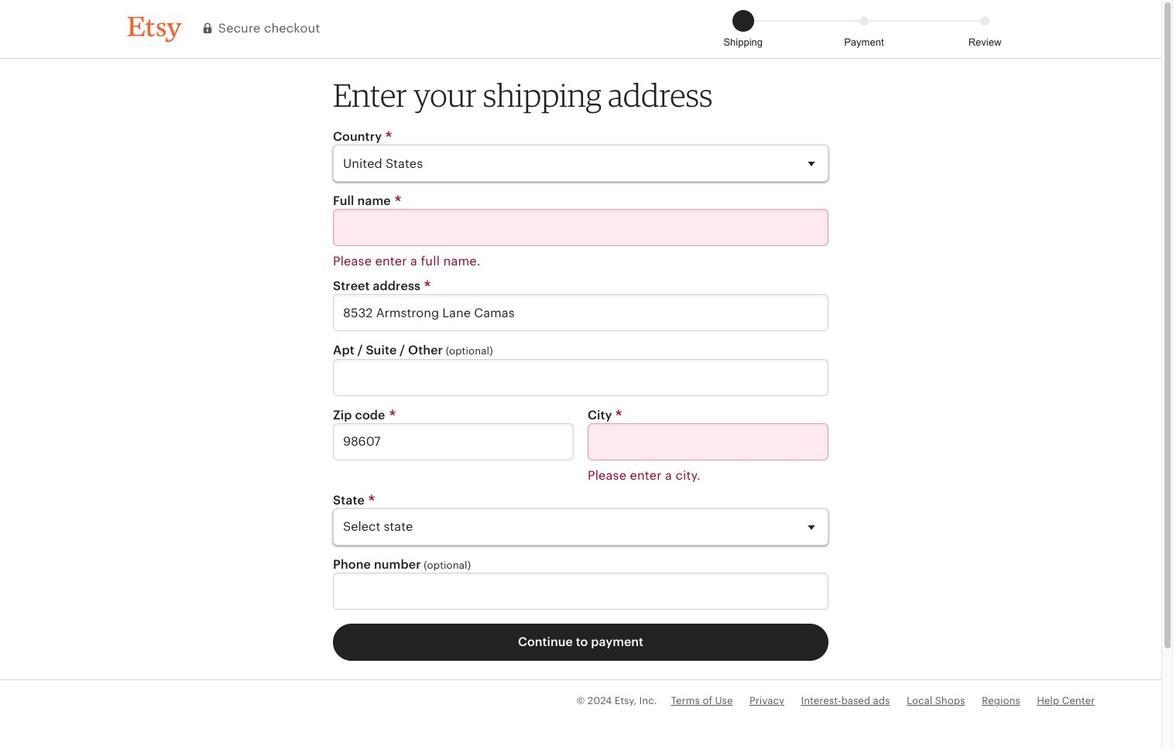 Task type: describe. For each thing, give the bounding box(es) containing it.
(optional) inside phone number (optional)
[[424, 560, 471, 572]]

review button
[[964, 9, 1007, 49]]

continue to payment
[[518, 635, 644, 650]]

privacy link
[[750, 696, 785, 707]]

enter for full
[[375, 254, 407, 269]]

regions
[[982, 696, 1021, 707]]

shops
[[936, 696, 966, 707]]

payment button
[[840, 9, 889, 49]]

a for city.
[[666, 468, 673, 483]]

review
[[969, 36, 1002, 48]]

2024
[[588, 696, 612, 707]]

enter your shipping address
[[333, 76, 713, 115]]

payment
[[591, 635, 644, 650]]

street address
[[333, 279, 424, 294]]

phone number (optional)
[[333, 558, 471, 572]]

enter
[[333, 76, 407, 115]]

full
[[421, 254, 440, 269]]

city
[[588, 408, 616, 423]]

terms
[[671, 696, 700, 707]]

payment
[[845, 36, 884, 48]]

etsy,
[[615, 696, 637, 707]]

enter for city.
[[630, 468, 662, 483]]

please for please enter a city.
[[588, 468, 627, 483]]

use
[[715, 696, 733, 707]]

of
[[703, 696, 713, 707]]

© 2024 etsy, inc.
[[577, 696, 657, 707]]

terms of use link
[[671, 696, 733, 707]]

local shops
[[907, 696, 966, 707]]

(optional) inside the apt / suite / other (optional)
[[446, 346, 493, 357]]

secure
[[218, 21, 261, 35]]

secure checkout
[[215, 21, 320, 35]]

shipping
[[483, 76, 602, 115]]

full
[[333, 194, 354, 209]]

zip code
[[333, 408, 389, 423]]

apt
[[333, 344, 355, 358]]

©
[[577, 696, 585, 707]]

center
[[1063, 696, 1095, 707]]

shipping
[[724, 36, 763, 48]]



Task type: vqa. For each thing, say whether or not it's contained in the screenshot.
View
no



Task type: locate. For each thing, give the bounding box(es) containing it.
enter
[[375, 254, 407, 269], [630, 468, 662, 483]]

0 horizontal spatial enter
[[375, 254, 407, 269]]

please for please enter a full name.
[[333, 254, 372, 269]]

other
[[408, 344, 443, 358]]

please
[[333, 254, 372, 269], [588, 468, 627, 483]]

Zip code text field
[[333, 423, 574, 461]]

(optional) right other
[[446, 346, 493, 357]]

based
[[842, 696, 871, 707]]

please enter a full name.
[[333, 254, 481, 269]]

full name
[[333, 194, 394, 209]]

city.
[[676, 468, 701, 483]]

interest-based ads
[[801, 696, 891, 707]]

continue to payment button
[[333, 624, 829, 662]]

number
[[374, 558, 421, 572]]

1 vertical spatial address
[[373, 279, 421, 294]]

regions button
[[982, 695, 1021, 709]]

2 / from the left
[[400, 344, 405, 358]]

local
[[907, 696, 933, 707]]

address
[[608, 76, 713, 115], [373, 279, 421, 294]]

apt / suite / other (optional)
[[333, 344, 493, 358]]

interest-
[[801, 696, 842, 707]]

help center
[[1038, 696, 1095, 707]]

a
[[411, 254, 418, 269], [666, 468, 673, 483]]

name
[[358, 194, 391, 209]]

1 vertical spatial (optional)
[[424, 560, 471, 572]]

shipping button
[[719, 9, 768, 49]]

0 vertical spatial a
[[411, 254, 418, 269]]

country
[[333, 130, 385, 144]]

Street address text field
[[333, 295, 829, 332]]

/ right apt
[[358, 344, 363, 358]]

name.
[[444, 254, 481, 269]]

enter up street address
[[375, 254, 407, 269]]

checkout
[[264, 21, 320, 35]]

suite
[[366, 344, 397, 358]]

0 vertical spatial (optional)
[[446, 346, 493, 357]]

/
[[358, 344, 363, 358], [400, 344, 405, 358]]

to
[[576, 635, 588, 650]]

a for full
[[411, 254, 418, 269]]

None text field
[[333, 359, 829, 396], [333, 573, 829, 610], [333, 359, 829, 396], [333, 573, 829, 610]]

help center link
[[1038, 696, 1095, 707]]

a left city.
[[666, 468, 673, 483]]

zip
[[333, 408, 352, 423]]

1 horizontal spatial please
[[588, 468, 627, 483]]

0 vertical spatial please
[[333, 254, 372, 269]]

inc.
[[640, 696, 657, 707]]

state
[[333, 493, 368, 508]]

privacy
[[750, 696, 785, 707]]

0 horizontal spatial /
[[358, 344, 363, 358]]

1 vertical spatial enter
[[630, 468, 662, 483]]

(optional)
[[446, 346, 493, 357], [424, 560, 471, 572]]

terms of use
[[671, 696, 733, 707]]

(optional) right the number
[[424, 560, 471, 572]]

ads
[[874, 696, 891, 707]]

0 horizontal spatial address
[[373, 279, 421, 294]]

please up street
[[333, 254, 372, 269]]

continue
[[518, 635, 573, 650]]

1 vertical spatial please
[[588, 468, 627, 483]]

please down city
[[588, 468, 627, 483]]

1 vertical spatial a
[[666, 468, 673, 483]]

1 horizontal spatial enter
[[630, 468, 662, 483]]

City text field
[[588, 423, 829, 461]]

code
[[355, 408, 385, 423]]

a left the full
[[411, 254, 418, 269]]

1 / from the left
[[358, 344, 363, 358]]

0 horizontal spatial please
[[333, 254, 372, 269]]

1 horizontal spatial /
[[400, 344, 405, 358]]

interest-based ads link
[[801, 696, 891, 707]]

please enter a city.
[[588, 468, 701, 483]]

Full name text field
[[333, 209, 829, 247]]

0 horizontal spatial a
[[411, 254, 418, 269]]

your
[[414, 76, 477, 115]]

enter left city.
[[630, 468, 662, 483]]

1 horizontal spatial address
[[608, 76, 713, 115]]

0 vertical spatial address
[[608, 76, 713, 115]]

/ right suite
[[400, 344, 405, 358]]

local shops link
[[907, 696, 966, 707]]

phone
[[333, 558, 371, 572]]

help
[[1038, 696, 1060, 707]]

1 horizontal spatial a
[[666, 468, 673, 483]]

0 vertical spatial enter
[[375, 254, 407, 269]]

street
[[333, 279, 370, 294]]



